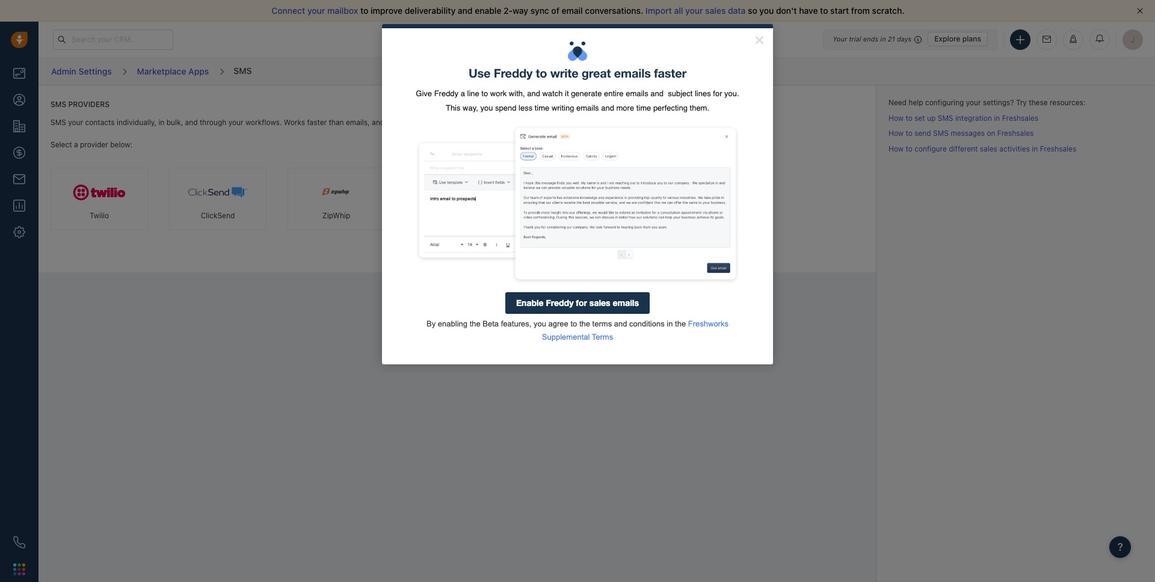 Task type: locate. For each thing, give the bounding box(es) containing it.
0 vertical spatial freshsales
[[1002, 113, 1038, 123]]

how to set up sms integration in freshsales link
[[889, 113, 1038, 123]]

admin settings
[[51, 66, 112, 76]]

sms
[[234, 65, 252, 76], [51, 100, 66, 109], [938, 113, 953, 123], [51, 118, 66, 127], [933, 129, 949, 138]]

to
[[360, 5, 368, 16], [820, 5, 828, 16], [906, 113, 912, 123], [906, 129, 912, 138], [906, 144, 912, 153]]

sms for sms providers
[[51, 100, 66, 109]]

you
[[759, 5, 774, 16]]

emails,
[[346, 118, 370, 127]]

freshsales down try
[[1002, 113, 1038, 123]]

0 horizontal spatial and
[[185, 118, 198, 127]]

how left the configure
[[889, 144, 904, 153]]

how
[[889, 113, 904, 123], [889, 129, 904, 138], [889, 144, 904, 153]]

than left phone
[[445, 118, 460, 127]]

settings?
[[983, 98, 1014, 107]]

to for how to configure different sales activities in freshsales
[[906, 144, 912, 153]]

activities
[[999, 144, 1030, 153]]

admin
[[51, 66, 76, 76]]

close image
[[1137, 8, 1143, 14]]

1 vertical spatial how
[[889, 129, 904, 138]]

in left '21'
[[880, 35, 886, 43]]

sms your contacts individually, in bulk, and through your workflows. works faster than emails, and it's less intrusive than phone calls
[[51, 118, 501, 127]]

sms left providers
[[51, 100, 66, 109]]

phone image
[[13, 537, 25, 549]]

set
[[915, 113, 925, 123]]

connect your mailbox link
[[272, 5, 360, 16]]

mailbox
[[327, 5, 358, 16]]

resources:
[[1050, 98, 1086, 107]]

freshsales up activities
[[997, 129, 1034, 138]]

select
[[51, 140, 72, 149]]

how to configure different sales activities in freshsales link
[[889, 144, 1076, 153]]

have
[[799, 5, 818, 16]]

3 how from the top
[[889, 144, 904, 153]]

than right faster
[[329, 118, 344, 127]]

sales
[[705, 5, 726, 16], [980, 144, 997, 153]]

2 how from the top
[[889, 129, 904, 138]]

configuring
[[925, 98, 964, 107]]

freshsales right activities
[[1040, 144, 1076, 153]]

sms right send
[[933, 129, 949, 138]]

twilio
[[90, 211, 109, 220]]

sms up select
[[51, 118, 66, 127]]

how down need
[[889, 113, 904, 123]]

how for how to set up sms integration in freshsales
[[889, 113, 904, 123]]

works
[[284, 118, 305, 127]]

than
[[329, 118, 344, 127], [445, 118, 460, 127]]

2 vertical spatial freshsales
[[1040, 144, 1076, 153]]

your right through
[[228, 118, 243, 127]]

configure
[[915, 144, 947, 153]]

freshsales for integration
[[1002, 113, 1038, 123]]

and left enable
[[458, 5, 473, 16]]

email
[[562, 5, 583, 16]]

marketplace
[[137, 66, 186, 76]]

1 vertical spatial sales
[[980, 144, 997, 153]]

and
[[458, 5, 473, 16], [185, 118, 198, 127], [372, 118, 384, 127]]

scratch.
[[872, 5, 905, 16]]

up
[[927, 113, 936, 123]]

and for bulk,
[[185, 118, 198, 127]]

1 horizontal spatial than
[[445, 118, 460, 127]]

data
[[728, 5, 746, 16]]

2 horizontal spatial and
[[458, 5, 473, 16]]

select a provider below:
[[51, 140, 132, 149]]

your
[[307, 5, 325, 16], [685, 5, 703, 16], [966, 98, 981, 107], [68, 118, 83, 127], [228, 118, 243, 127]]

marketplace apps link
[[136, 62, 210, 81]]

phone
[[462, 118, 484, 127]]

Search your CRM... text field
[[53, 29, 173, 50]]

1 horizontal spatial and
[[372, 118, 384, 127]]

freshsales
[[1002, 113, 1038, 123], [997, 129, 1034, 138], [1040, 144, 1076, 153]]

need help configuring your settings? try these resources:
[[889, 98, 1086, 107]]

to left the configure
[[906, 144, 912, 153]]

it's
[[386, 118, 397, 127]]

how to send sms messages on freshsales link
[[889, 129, 1034, 138]]

connect
[[272, 5, 305, 16]]

sms right apps
[[234, 65, 252, 76]]

and right bulk,
[[185, 118, 198, 127]]

on
[[987, 129, 995, 138]]

don't
[[776, 5, 797, 16]]

how left send
[[889, 129, 904, 138]]

intrusive
[[414, 118, 443, 127]]

1 how from the top
[[889, 113, 904, 123]]

explore
[[934, 34, 960, 43]]

providers
[[68, 100, 109, 109]]

apps
[[188, 66, 209, 76]]

0 vertical spatial how
[[889, 113, 904, 123]]

sync
[[530, 5, 549, 16]]

2 than from the left
[[445, 118, 460, 127]]

enable
[[475, 5, 501, 16]]

import all your sales data link
[[645, 5, 748, 16]]

sales down on
[[980, 144, 997, 153]]

0 vertical spatial sales
[[705, 5, 726, 16]]

sales left data
[[705, 5, 726, 16]]

send
[[915, 129, 931, 138]]

and left it's
[[372, 118, 384, 127]]

in
[[880, 35, 886, 43], [994, 113, 1000, 123], [158, 118, 164, 127], [1032, 144, 1038, 153]]

calls
[[486, 118, 501, 127]]

start
[[830, 5, 849, 16]]

need
[[889, 98, 907, 107]]

your up integration
[[966, 98, 981, 107]]

to left set
[[906, 113, 912, 123]]

less
[[399, 118, 412, 127]]

1 horizontal spatial sales
[[980, 144, 997, 153]]

2 vertical spatial how
[[889, 144, 904, 153]]

integration
[[955, 113, 992, 123]]

days
[[897, 35, 912, 43]]

to left send
[[906, 129, 912, 138]]

0 horizontal spatial than
[[329, 118, 344, 127]]



Task type: vqa. For each thing, say whether or not it's contained in the screenshot.
phone image on the bottom left of the page
yes



Task type: describe. For each thing, give the bounding box(es) containing it.
sms for sms
[[234, 65, 252, 76]]

from
[[851, 5, 870, 16]]

send email image
[[1043, 36, 1051, 44]]

your left "mailbox"
[[307, 5, 325, 16]]

sms right "up"
[[938, 113, 953, 123]]

sms for sms your contacts individually, in bulk, and through your workflows. works faster than emails, and it's less intrusive than phone calls
[[51, 118, 66, 127]]

how for how to configure different sales activities in freshsales
[[889, 144, 904, 153]]

import
[[645, 5, 672, 16]]

your
[[833, 35, 847, 43]]

to for how to send sms messages on freshsales
[[906, 129, 912, 138]]

settings
[[79, 66, 112, 76]]

deliverability
[[405, 5, 456, 16]]

contacts
[[85, 118, 115, 127]]

your down the sms providers
[[68, 118, 83, 127]]

explore plans
[[934, 34, 981, 43]]

help
[[909, 98, 923, 107]]

1 than from the left
[[329, 118, 344, 127]]

sms providers
[[51, 100, 109, 109]]

how to configure different sales activities in freshsales
[[889, 144, 1076, 153]]

all
[[674, 5, 683, 16]]

a
[[74, 140, 78, 149]]

connect your mailbox to improve deliverability and enable 2-way sync of email conversations. import all your sales data so you don't have to start from scratch.
[[272, 5, 905, 16]]

your trial ends in 21 days
[[833, 35, 912, 43]]

different
[[949, 144, 978, 153]]

freshsales for activities
[[1040, 144, 1076, 153]]

clicksend link
[[169, 168, 267, 230]]

to left start
[[820, 5, 828, 16]]

try
[[1016, 98, 1027, 107]]

plans
[[962, 34, 981, 43]]

way
[[513, 5, 528, 16]]

provider
[[80, 140, 108, 149]]

what's new image
[[1069, 35, 1077, 43]]

your right 'all'
[[685, 5, 703, 16]]

below:
[[110, 140, 132, 149]]

marketplace apps
[[137, 66, 209, 76]]

how for how to send sms messages on freshsales
[[889, 129, 904, 138]]

to right "mailbox"
[[360, 5, 368, 16]]

faster
[[307, 118, 327, 127]]

twilio link
[[51, 168, 148, 230]]

how to set up sms integration in freshsales
[[889, 113, 1038, 123]]

individually,
[[117, 118, 156, 127]]

admin settings link
[[51, 62, 112, 81]]

phone element
[[7, 531, 31, 555]]

freshworks switcher image
[[13, 564, 25, 576]]

so
[[748, 5, 757, 16]]

conversations.
[[585, 5, 643, 16]]

trial
[[849, 35, 861, 43]]

in right activities
[[1032, 144, 1038, 153]]

in left bulk,
[[158, 118, 164, 127]]

ends
[[863, 35, 878, 43]]

and for deliverability
[[458, 5, 473, 16]]

zipwhip
[[322, 211, 350, 220]]

messages
[[951, 129, 985, 138]]

bulk,
[[166, 118, 183, 127]]

1 vertical spatial freshsales
[[997, 129, 1034, 138]]

of
[[551, 5, 559, 16]]

clicksend
[[201, 211, 235, 220]]

improve
[[371, 5, 403, 16]]

through
[[200, 118, 226, 127]]

2-
[[504, 5, 513, 16]]

0 horizontal spatial sales
[[705, 5, 726, 16]]

zipwhip link
[[288, 168, 385, 230]]

21
[[888, 35, 895, 43]]

these
[[1029, 98, 1048, 107]]

to for how to set up sms integration in freshsales
[[906, 113, 912, 123]]

how to send sms messages on freshsales
[[889, 129, 1034, 138]]

workflows.
[[245, 118, 282, 127]]

explore plans link
[[928, 32, 988, 46]]

in down settings?
[[994, 113, 1000, 123]]



